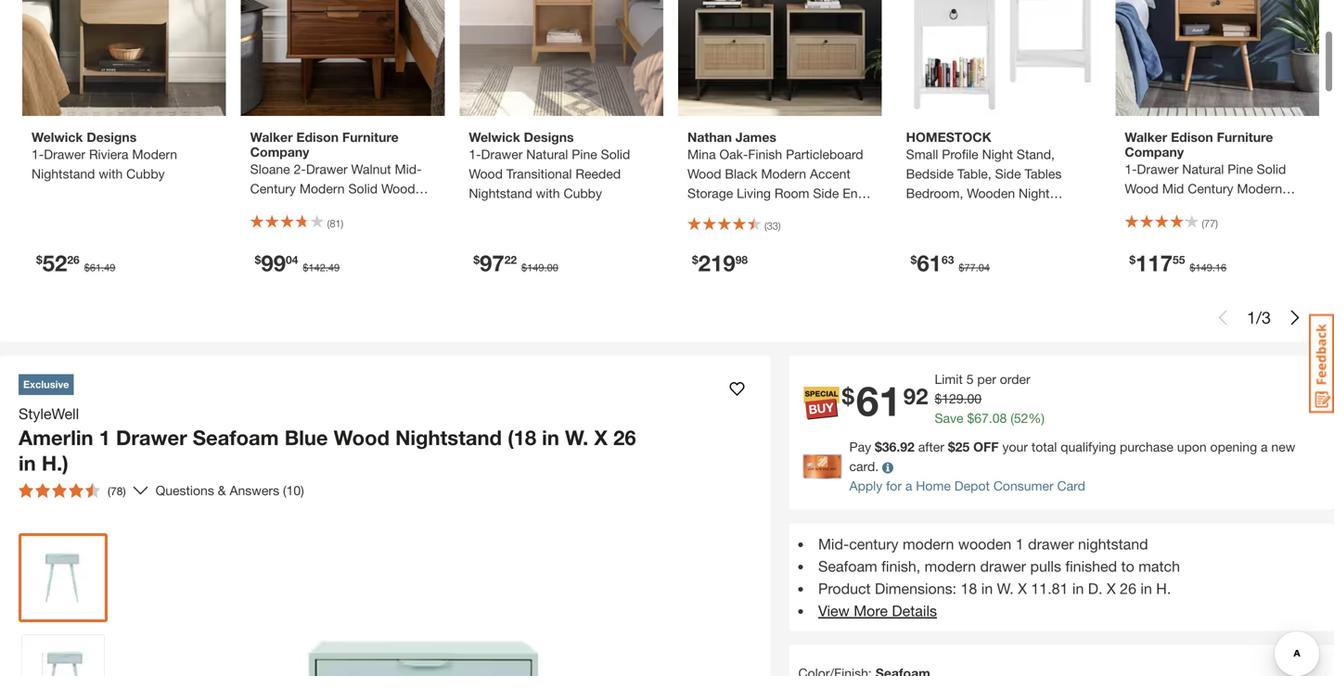 Task type: locate. For each thing, give the bounding box(es) containing it.
night up table,
[[982, 147, 1014, 162]]

0 horizontal spatial night
[[982, 147, 1014, 162]]

0 horizontal spatial side
[[813, 186, 839, 201]]

homestock small profile night stand, bedside table, side tables bedroom, wooden night stands for bedroom, bed side table set of 2
[[906, 130, 1084, 240]]

0 horizontal spatial natural
[[526, 147, 568, 162]]

night
[[982, 147, 1014, 162], [1019, 186, 1050, 201]]

25
[[956, 440, 970, 455]]

wood right blue
[[334, 426, 390, 450]]

pay
[[850, 440, 872, 455]]

drawer up mid
[[1137, 162, 1179, 177]]

1 of from the left
[[688, 225, 699, 240]]

1 left 3
[[1247, 308, 1257, 328]]

1 horizontal spatial table
[[906, 225, 937, 240]]

of up 219
[[688, 225, 699, 240]]

0 horizontal spatial welwick
[[32, 130, 83, 145]]

1 horizontal spatial drawer
[[1028, 536, 1074, 553]]

49 inside $ 99 04 $ 142 . 49
[[328, 262, 340, 274]]

wood left transitional
[[469, 166, 503, 182]]

in. left d)
[[1154, 220, 1167, 235]]

seafoam inside stylewell amerlin 1 drawer seafoam blue wood nightstand (18 in w. x 26 in h.)
[[193, 426, 279, 450]]

w. inside mid-century modern wooden 1 drawer nightstand seafoam finish, modern drawer pulls finished to match product dimensions: 18 in w. x 11.81 in d. x 26 in h. view more details
[[997, 580, 1014, 598]]

w.
[[565, 426, 589, 450], [997, 580, 1014, 598]]

2 149 from the left
[[1196, 262, 1213, 274]]

1 vertical spatial night
[[1019, 186, 1050, 201]]

solid up "20" at the right of page
[[1257, 162, 1287, 177]]

designs for 97
[[524, 130, 574, 145]]

0 vertical spatial with
[[99, 166, 123, 182]]

solid down 'walnut'
[[348, 181, 378, 196]]

0 horizontal spatial 2
[[703, 225, 710, 240]]

( 77 )
[[1202, 218, 1218, 230]]

52
[[42, 250, 67, 276], [1014, 411, 1029, 426]]

edison up mid
[[1171, 130, 1214, 145]]

finish
[[748, 147, 783, 162]]

this is the first slide image
[[1216, 311, 1231, 325]]

of inside nathan james mina oak-finish particleboard wood black modern accent storage living room side end table bedroom nightstand, set of 2
[[688, 225, 699, 240]]

1 vertical spatial cubby
[[564, 186, 602, 201]]

side up wooden
[[995, 166, 1021, 182]]

. inside $ 52 26 $ 61 . 49
[[101, 262, 104, 274]]

in right 18
[[982, 580, 993, 598]]

0 horizontal spatial company
[[250, 144, 309, 160]]

1 vertical spatial 77
[[965, 262, 976, 274]]

0 horizontal spatial mid-
[[395, 162, 422, 177]]

0 vertical spatial table
[[688, 205, 718, 221]]

nightstand up 14
[[1125, 201, 1189, 216]]

149 right 22
[[527, 262, 544, 274]]

0 horizontal spatial 1-
[[32, 147, 44, 162]]

drawer for natural
[[481, 147, 523, 162]]

x left 11.81
[[1018, 580, 1027, 598]]

1 vertical spatial w.
[[997, 580, 1014, 598]]

nightstand inside stylewell amerlin 1 drawer seafoam blue wood nightstand (18 in w. x 26 in h.)
[[395, 426, 502, 450]]

bedroom,
[[906, 186, 964, 201], [970, 205, 1027, 221]]

2 of from the left
[[964, 225, 975, 240]]

feedback link image
[[1310, 314, 1335, 414]]

2 inside nathan james mina oak-finish particleboard wood black modern accent storage living room side end table bedroom nightstand, set of 2
[[703, 225, 710, 240]]

( down (24
[[1202, 218, 1205, 230]]

set for nightstand,
[[850, 205, 869, 221]]

a
[[1261, 440, 1268, 455], [906, 479, 913, 494]]

table down storage
[[688, 205, 718, 221]]

77 right 63
[[965, 262, 976, 274]]

( down living
[[765, 220, 767, 232]]

mid- right 'walnut'
[[395, 162, 422, 177]]

1 horizontal spatial century
[[1188, 181, 1234, 196]]

with down riviera
[[99, 166, 123, 182]]

solid
[[601, 147, 630, 162], [1257, 162, 1287, 177], [348, 181, 378, 196]]

2 for storage
[[703, 225, 710, 240]]

x right d.
[[1107, 580, 1116, 598]]

walker up sloane
[[250, 130, 293, 145]]

) right "bedroom"
[[779, 220, 781, 232]]

x right h
[[1244, 201, 1251, 216]]

edison inside walker edison furniture company sloane 2-drawer walnut mid- century modern solid wood nightstand
[[296, 130, 339, 145]]

0 horizontal spatial furniture
[[342, 130, 399, 145]]

natural up transitional
[[526, 147, 568, 162]]

2 horizontal spatial side
[[1058, 205, 1084, 221]]

( right 08
[[1011, 411, 1014, 426]]

designs up transitional
[[524, 130, 574, 145]]

0 horizontal spatial 04
[[286, 253, 298, 266]]

wood left mid
[[1125, 181, 1159, 196]]

match
[[1139, 558, 1181, 576]]

1-
[[32, 147, 44, 162], [469, 147, 481, 162], [1125, 162, 1137, 177]]

drawer inside stylewell amerlin 1 drawer seafoam blue wood nightstand (18 in w. x 26 in h.)
[[116, 426, 187, 450]]

77 down (24
[[1205, 218, 1216, 230]]

drawer up transitional
[[481, 147, 523, 162]]

2 vertical spatial 1
[[1016, 536, 1024, 553]]

wood inside stylewell amerlin 1 drawer seafoam blue wood nightstand (18 in w. x 26 in h.)
[[334, 426, 390, 450]]

modern right riviera
[[132, 147, 177, 162]]

1 horizontal spatial 61
[[856, 376, 902, 425]]

mina oak-finish particleboard wood black modern accent storage living room side end table bedroom nightstand, set of 2 image
[[678, 0, 882, 116]]

x left 14
[[1125, 220, 1132, 235]]

drawer inside 'walker edison furniture company 1-drawer natural pine solid wood mid century modern nightstand (24 in. h x 20 in. w x 14 in. d)'
[[1137, 162, 1179, 177]]

walker up mid
[[1125, 130, 1168, 145]]

answers
[[230, 483, 279, 499]]

2 inside homestock small profile night stand, bedside table, side tables bedroom, wooden night stands for bedroom, bed side table set of 2
[[979, 225, 986, 240]]

set down end in the right top of the page
[[850, 205, 869, 221]]

pine up h
[[1228, 162, 1254, 177]]

nightstand inside walker edison furniture company sloane 2-drawer walnut mid- century modern solid wood nightstand
[[250, 201, 314, 216]]

designs inside 'welwick designs 1-drawer natural pine solid wood transitional reeded nightstand with cubby'
[[524, 130, 574, 145]]

1- inside 'welwick designs 1-drawer natural pine solid wood transitional reeded nightstand with cubby'
[[469, 147, 481, 162]]

2 designs from the left
[[524, 130, 574, 145]]

edison
[[296, 130, 339, 145], [1171, 130, 1214, 145]]

finished
[[1066, 558, 1118, 576]]

0 horizontal spatial solid
[[348, 181, 378, 196]]

modern down 2-
[[300, 181, 345, 196]]

walker for 117
[[1125, 130, 1168, 145]]

drawer up questions
[[116, 426, 187, 450]]

set
[[850, 205, 869, 221], [941, 225, 960, 240]]

1 horizontal spatial 149
[[1196, 262, 1213, 274]]

nightstand down sloane
[[250, 201, 314, 216]]

walker
[[250, 130, 293, 145], [1125, 130, 1168, 145]]

more
[[854, 602, 888, 620]]

0 horizontal spatial pine
[[572, 147, 597, 162]]

of up $ 61 63 $ 77 . 04
[[964, 225, 975, 240]]

1 49 from the left
[[104, 262, 115, 274]]

1 2 from the left
[[703, 225, 710, 240]]

night up bed
[[1019, 186, 1050, 201]]

1 horizontal spatial a
[[1261, 440, 1268, 455]]

22
[[505, 253, 517, 266]]

x inside stylewell amerlin 1 drawer seafoam blue wood nightstand (18 in w. x 26 in h.)
[[594, 426, 608, 450]]

nightstand down transitional
[[469, 186, 533, 201]]

x right '(18'
[[594, 426, 608, 450]]

table,
[[958, 166, 992, 182]]

modern up "room"
[[761, 166, 807, 182]]

in. left 'w'
[[1272, 201, 1286, 216]]

1 century from the left
[[250, 181, 296, 196]]

century inside 'walker edison furniture company 1-drawer natural pine solid wood mid century modern nightstand (24 in. h x 20 in. w x 14 in. d)'
[[1188, 181, 1234, 196]]

1- inside welwick designs 1-drawer riviera modern nightstand with cubby
[[32, 147, 44, 162]]

$ inside $ 219 98
[[692, 253, 699, 266]]

1 vertical spatial set
[[941, 225, 960, 240]]

&
[[218, 483, 226, 499]]

1 welwick from the left
[[32, 130, 83, 145]]

welwick inside 'welwick designs 1-drawer natural pine solid wood transitional reeded nightstand with cubby'
[[469, 130, 520, 145]]

0 horizontal spatial x
[[1125, 220, 1132, 235]]

. inside $ 99 04 $ 142 . 49
[[326, 262, 328, 274]]

149 inside '$ 97 22 $ 149 . 00'
[[527, 262, 544, 274]]

pulls
[[1031, 558, 1062, 576]]

set inside homestock small profile night stand, bedside table, side tables bedroom, wooden night stands for bedroom, bed side table set of 2
[[941, 225, 960, 240]]

0 horizontal spatial walker
[[250, 130, 293, 145]]

wooden
[[967, 186, 1015, 201]]

( 33 )
[[765, 220, 781, 232]]

( up $ 99 04 $ 142 . 49 on the top left of the page
[[327, 218, 330, 230]]

1 vertical spatial drawer
[[981, 558, 1026, 576]]

0 horizontal spatial 26
[[67, 253, 80, 266]]

) down walker edison furniture company sloane 2-drawer walnut mid- century modern solid wood nightstand
[[341, 218, 344, 230]]

designs up riviera
[[87, 130, 137, 145]]

side down accent
[[813, 186, 839, 201]]

2 for wooden
[[979, 225, 986, 240]]

26 inside mid-century modern wooden 1 drawer nightstand seafoam finish, modern drawer pulls finished to match product dimensions: 18 in w. x 11.81 in d. x 26 in h. view more details
[[1120, 580, 1137, 598]]

with
[[99, 166, 123, 182], [536, 186, 560, 201]]

for down info 'image'
[[886, 479, 902, 494]]

0 vertical spatial 00
[[547, 262, 559, 274]]

furniture up h
[[1217, 130, 1274, 145]]

company inside walker edison furniture company sloane 2-drawer walnut mid- century modern solid wood nightstand
[[250, 144, 309, 160]]

mid-century modern wooden 1 drawer nightstand seafoam finish, modern drawer pulls finished to match product dimensions: 18 in w. x 11.81 in d. x 26 in h. view more details
[[819, 536, 1181, 620]]

a left new
[[1261, 440, 1268, 455]]

table inside homestock small profile night stand, bedside table, side tables bedroom, wooden night stands for bedroom, bed side table set of 2
[[906, 225, 937, 240]]

company inside 'walker edison furniture company 1-drawer natural pine solid wood mid century modern nightstand (24 in. h x 20 in. w x 14 in. d)'
[[1125, 144, 1184, 160]]

. inside $ 117 55 $ 149 . 16
[[1213, 262, 1216, 274]]

mid- up the product
[[819, 536, 849, 553]]

1 horizontal spatial edison
[[1171, 130, 1214, 145]]

. for 97
[[544, 262, 547, 274]]

2 vertical spatial 26
[[1120, 580, 1137, 598]]

cubby down riviera
[[126, 166, 165, 182]]

2 horizontal spatial )
[[1216, 218, 1218, 230]]

149 left 16
[[1196, 262, 1213, 274]]

a left home
[[906, 479, 913, 494]]

pine
[[572, 147, 597, 162], [1228, 162, 1254, 177]]

modern inside 'walker edison furniture company 1-drawer natural pine solid wood mid century modern nightstand (24 in. h x 20 in. w x 14 in. d)'
[[1238, 181, 1283, 196]]

1 vertical spatial 1
[[99, 426, 110, 450]]

00 down 5
[[968, 391, 982, 407]]

x
[[594, 426, 608, 450], [1018, 580, 1027, 598], [1107, 580, 1116, 598]]

1 horizontal spatial solid
[[601, 147, 630, 162]]

2 horizontal spatial 1-
[[1125, 162, 1137, 177]]

pine inside 'walker edison furniture company 1-drawer natural pine solid wood mid century modern nightstand (24 in. h x 20 in. w x 14 in. d)'
[[1228, 162, 1254, 177]]

( for century
[[1202, 218, 1205, 230]]

drawer up pulls
[[1028, 536, 1074, 553]]

drawer left riviera
[[44, 147, 85, 162]]

drawer for riviera
[[44, 147, 85, 162]]

solid inside 'welwick designs 1-drawer natural pine solid wood transitional reeded nightstand with cubby'
[[601, 147, 630, 162]]

for right stands
[[951, 205, 967, 221]]

0 horizontal spatial seafoam
[[193, 426, 279, 450]]

0 horizontal spatial 1
[[99, 426, 110, 450]]

0 horizontal spatial x
[[594, 426, 608, 450]]

0 horizontal spatial designs
[[87, 130, 137, 145]]

modern inside welwick designs 1-drawer riviera modern nightstand with cubby
[[132, 147, 177, 162]]

apply now image
[[803, 455, 850, 479]]

0 horizontal spatial cubby
[[126, 166, 165, 182]]

drawer left 'walnut'
[[306, 162, 348, 177]]

room
[[775, 186, 810, 201]]

bedroom, down wooden
[[970, 205, 1027, 221]]

edison inside 'walker edison furniture company 1-drawer natural pine solid wood mid century modern nightstand (24 in. h x 20 in. w x 14 in. d)'
[[1171, 130, 1214, 145]]

drawer inside 'welwick designs 1-drawer natural pine solid wood transitional reeded nightstand with cubby'
[[481, 147, 523, 162]]

with down transitional
[[536, 186, 560, 201]]

welwick inside welwick designs 1-drawer riviera modern nightstand with cubby
[[32, 130, 83, 145]]

w. right '(18'
[[565, 426, 589, 450]]

149
[[527, 262, 544, 274], [1196, 262, 1213, 274]]

0 vertical spatial mid-
[[395, 162, 422, 177]]

natural inside 'welwick designs 1-drawer natural pine solid wood transitional reeded nightstand with cubby'
[[526, 147, 568, 162]]

0 horizontal spatial bedroom,
[[906, 186, 964, 201]]

modern up "20" at the right of page
[[1238, 181, 1283, 196]]

2 horizontal spatial 1
[[1247, 308, 1257, 328]]

table down stands
[[906, 225, 937, 240]]

upon
[[1178, 440, 1207, 455]]

1 walker from the left
[[250, 130, 293, 145]]

0 horizontal spatial edison
[[296, 130, 339, 145]]

profile
[[942, 147, 979, 162]]

drawer
[[44, 147, 85, 162], [481, 147, 523, 162], [306, 162, 348, 177], [1137, 162, 1179, 177], [116, 426, 187, 450]]

designs inside welwick designs 1-drawer riviera modern nightstand with cubby
[[87, 130, 137, 145]]

bedside
[[906, 166, 954, 182]]

1 / 3
[[1247, 308, 1271, 328]]

0 vertical spatial seafoam
[[193, 426, 279, 450]]

1 149 from the left
[[527, 262, 544, 274]]

cubby
[[126, 166, 165, 182], [564, 186, 602, 201]]

1 horizontal spatial x
[[1018, 580, 1027, 598]]

nightstand left '(18'
[[395, 426, 502, 450]]

$ 99 04 $ 142 . 49
[[255, 250, 340, 276]]

in left h.
[[1141, 580, 1153, 598]]

modern
[[903, 536, 954, 553], [925, 558, 976, 576]]

04 left 142
[[286, 253, 298, 266]]

. inside $ 61 63 $ 77 . 04
[[976, 262, 979, 274]]

0 horizontal spatial century
[[250, 181, 296, 196]]

tables
[[1025, 166, 1062, 182]]

0 horizontal spatial w.
[[565, 426, 589, 450]]

furniture inside 'walker edison furniture company 1-drawer natural pine solid wood mid century modern nightstand (24 in. h x 20 in. w x 14 in. d)'
[[1217, 130, 1274, 145]]

1 vertical spatial seafoam
[[819, 558, 878, 576]]

( for living
[[765, 220, 767, 232]]

for inside homestock small profile night stand, bedside table, side tables bedroom, wooden night stands for bedroom, bed side table set of 2
[[951, 205, 967, 221]]

1 horizontal spatial w.
[[997, 580, 1014, 598]]

0 horizontal spatial with
[[99, 166, 123, 182]]

seafoam
[[193, 426, 279, 450], [819, 558, 878, 576]]

set up 63
[[941, 225, 960, 240]]

wood down 'walnut'
[[381, 181, 415, 196]]

1 vertical spatial with
[[536, 186, 560, 201]]

of
[[688, 225, 699, 240], [964, 225, 975, 240]]

bedroom, down bedside
[[906, 186, 964, 201]]

1 edison from the left
[[296, 130, 339, 145]]

00 right 22
[[547, 262, 559, 274]]

nightstand inside 'welwick designs 1-drawer natural pine solid wood transitional reeded nightstand with cubby'
[[469, 186, 533, 201]]

company up sloane
[[250, 144, 309, 160]]

2 49 from the left
[[328, 262, 340, 274]]

1 horizontal spatial natural
[[1183, 162, 1225, 177]]

solid up reeded
[[601, 147, 630, 162]]

x
[[1244, 201, 1251, 216], [1125, 220, 1132, 235]]

d)
[[1171, 220, 1183, 235]]

1- for 97
[[469, 147, 481, 162]]

1 vertical spatial table
[[906, 225, 937, 240]]

century inside walker edison furniture company sloane 2-drawer walnut mid- century modern solid wood nightstand
[[250, 181, 296, 196]]

seafoam up questions & answers (10)
[[193, 426, 279, 450]]

2 furniture from the left
[[1217, 130, 1274, 145]]

2 up 219
[[703, 225, 710, 240]]

1-drawer natural pine solid wood mid century modern nightstand (24 in. h x 20 in. w x 14 in. d) image
[[1116, 0, 1320, 116]]

0 horizontal spatial drawer
[[981, 558, 1026, 576]]

company for 99
[[250, 144, 309, 160]]

2 company from the left
[[1125, 144, 1184, 160]]

stylewell
[[19, 405, 79, 423]]

. inside '$ 97 22 $ 149 . 00'
[[544, 262, 547, 274]]

nathan
[[688, 130, 732, 145]]

1 furniture from the left
[[342, 130, 399, 145]]

1 right amerlin at left bottom
[[99, 426, 110, 450]]

side right bed
[[1058, 205, 1084, 221]]

w. right 18
[[997, 580, 1014, 598]]

furniture inside walker edison furniture company sloane 2-drawer walnut mid- century modern solid wood nightstand
[[342, 130, 399, 145]]

0 horizontal spatial a
[[906, 479, 913, 494]]

1 horizontal spatial designs
[[524, 130, 574, 145]]

1 horizontal spatial 52
[[1014, 411, 1029, 426]]

2 horizontal spatial in.
[[1272, 201, 1286, 216]]

1 horizontal spatial 04
[[979, 262, 990, 274]]

card
[[1058, 479, 1086, 494]]

0 vertical spatial cubby
[[126, 166, 165, 182]]

for
[[951, 205, 967, 221], [886, 479, 902, 494]]

2 down wooden
[[979, 225, 986, 240]]

set inside nathan james mina oak-finish particleboard wood black modern accent storage living room side end table bedroom nightstand, set of 2
[[850, 205, 869, 221]]

nightstand down riviera
[[32, 166, 95, 182]]

cubby down reeded
[[564, 186, 602, 201]]

designs
[[87, 130, 137, 145], [524, 130, 574, 145]]

0 vertical spatial modern
[[903, 536, 954, 553]]

0 horizontal spatial 00
[[547, 262, 559, 274]]

1 horizontal spatial mid-
[[819, 536, 849, 553]]

149 for 97
[[527, 262, 544, 274]]

furniture up 'walnut'
[[342, 130, 399, 145]]

2 walker from the left
[[1125, 130, 1168, 145]]

1 vertical spatial 52
[[1014, 411, 1029, 426]]

1 horizontal spatial x
[[1244, 201, 1251, 216]]

total
[[1032, 440, 1057, 455]]

92
[[904, 383, 929, 409]]

1 horizontal spatial company
[[1125, 144, 1184, 160]]

1 horizontal spatial 77
[[1205, 218, 1216, 230]]

1-drawer natural pine solid wood transitional reeded nightstand with cubby image
[[460, 0, 664, 116]]

walker inside walker edison furniture company sloane 2-drawer walnut mid- century modern solid wood nightstand
[[250, 130, 293, 145]]

pine up reeded
[[572, 147, 597, 162]]

1 horizontal spatial walker
[[1125, 130, 1168, 145]]

2 edison from the left
[[1171, 130, 1214, 145]]

0 vertical spatial 77
[[1205, 218, 1216, 230]]

1 right wooden on the bottom right
[[1016, 536, 1024, 553]]

wood inside walker edison furniture company sloane 2-drawer walnut mid- century modern solid wood nightstand
[[381, 181, 415, 196]]

1 vertical spatial modern
[[925, 558, 976, 576]]

1 horizontal spatial 1-
[[469, 147, 481, 162]]

04 right 63
[[979, 262, 990, 274]]

natural up mid
[[1183, 162, 1225, 177]]

1 horizontal spatial welwick
[[469, 130, 520, 145]]

$
[[36, 253, 42, 266], [255, 253, 261, 266], [474, 253, 480, 266], [692, 253, 699, 266], [911, 253, 917, 266], [1130, 253, 1136, 266], [84, 262, 90, 274], [303, 262, 309, 274], [522, 262, 527, 274], [959, 262, 965, 274], [1190, 262, 1196, 274], [842, 383, 855, 409], [935, 391, 942, 407], [968, 411, 975, 426], [875, 440, 882, 455], [948, 440, 956, 455]]

company up mid
[[1125, 144, 1184, 160]]

1 designs from the left
[[87, 130, 137, 145]]

in. left h
[[1214, 201, 1227, 216]]

149 inside $ 117 55 $ 149 . 16
[[1196, 262, 1213, 274]]

1
[[1247, 308, 1257, 328], [99, 426, 110, 450], [1016, 536, 1024, 553]]

table inside nathan james mina oak-finish particleboard wood black modern accent storage living room side end table bedroom nightstand, set of 2
[[688, 205, 718, 221]]

welwick for 52
[[32, 130, 83, 145]]

1 vertical spatial a
[[906, 479, 913, 494]]

walker inside 'walker edison furniture company 1-drawer natural pine solid wood mid century modern nightstand (24 in. h x 20 in. w x 14 in. d)'
[[1125, 130, 1168, 145]]

in.
[[1214, 201, 1227, 216], [1272, 201, 1286, 216], [1154, 220, 1167, 235]]

side inside nathan james mina oak-finish particleboard wood black modern accent storage living room side end table bedroom nightstand, set of 2
[[813, 186, 839, 201]]

(78)
[[108, 485, 126, 498]]

0 horizontal spatial table
[[688, 205, 718, 221]]

edison up 2-
[[296, 130, 339, 145]]

details
[[892, 602, 937, 620]]

seafoam up the product
[[819, 558, 878, 576]]

1- inside 'walker edison furniture company 1-drawer natural pine solid wood mid century modern nightstand (24 in. h x 20 in. w x 14 in. d)'
[[1125, 162, 1137, 177]]

49 inside $ 52 26 $ 61 . 49
[[104, 262, 115, 274]]

wood down mina
[[688, 166, 722, 182]]

oak-
[[720, 147, 748, 162]]

1 company from the left
[[250, 144, 309, 160]]

end
[[843, 186, 866, 201]]

1 horizontal spatial with
[[536, 186, 560, 201]]

drawer inside welwick designs 1-drawer riviera modern nightstand with cubby
[[44, 147, 85, 162]]

1 horizontal spatial 26
[[614, 426, 636, 450]]

century up (24
[[1188, 181, 1234, 196]]

transitional
[[507, 166, 572, 182]]

) right d)
[[1216, 218, 1218, 230]]

per
[[978, 372, 997, 387]]

26 inside $ 52 26 $ 61 . 49
[[67, 253, 80, 266]]

1 horizontal spatial furniture
[[1217, 130, 1274, 145]]

1 horizontal spatial 2
[[979, 225, 986, 240]]

century down sloane
[[250, 181, 296, 196]]

bedroom
[[722, 205, 776, 221]]

2 welwick from the left
[[469, 130, 520, 145]]

0 horizontal spatial )
[[341, 218, 344, 230]]

0 horizontal spatial for
[[886, 479, 902, 494]]

2 horizontal spatial solid
[[1257, 162, 1287, 177]]

0 horizontal spatial of
[[688, 225, 699, 240]]

1 horizontal spatial 49
[[328, 262, 340, 274]]

49
[[104, 262, 115, 274], [328, 262, 340, 274]]

0 horizontal spatial 52
[[42, 250, 67, 276]]

2 century from the left
[[1188, 181, 1234, 196]]

w. inside stylewell amerlin 1 drawer seafoam blue wood nightstand (18 in w. x 26 in h.)
[[565, 426, 589, 450]]

product
[[819, 580, 871, 598]]

1 horizontal spatial side
[[995, 166, 1021, 182]]

of inside homestock small profile night stand, bedside table, side tables bedroom, wooden night stands for bedroom, bed side table set of 2
[[964, 225, 975, 240]]

drawer down wooden on the bottom right
[[981, 558, 1026, 576]]

modern up finish, at the right bottom of page
[[903, 536, 954, 553]]

.
[[101, 262, 104, 274], [326, 262, 328, 274], [544, 262, 547, 274], [976, 262, 979, 274], [1213, 262, 1216, 274], [964, 391, 968, 407], [989, 411, 993, 426]]

26
[[67, 253, 80, 266], [614, 426, 636, 450], [1120, 580, 1137, 598]]

1 horizontal spatial of
[[964, 225, 975, 240]]

mid- inside walker edison furniture company sloane 2-drawer walnut mid- century modern solid wood nightstand
[[395, 162, 422, 177]]

2 2 from the left
[[979, 225, 986, 240]]

0 horizontal spatial 49
[[104, 262, 115, 274]]

wood
[[469, 166, 503, 182], [688, 166, 722, 182], [381, 181, 415, 196], [1125, 181, 1159, 196], [334, 426, 390, 450]]



Task type: vqa. For each thing, say whether or not it's contained in the screenshot.


Task type: describe. For each thing, give the bounding box(es) containing it.
dimensions:
[[875, 580, 957, 598]]

97
[[480, 250, 505, 276]]

bed
[[1031, 205, 1055, 221]]

furniture for 99
[[342, 130, 399, 145]]

storage
[[688, 186, 733, 201]]

in right '(18'
[[542, 426, 560, 450]]

( inside limit 5 per order $ 129 . 00 save $ 67 . 08 ( 52 %)
[[1011, 411, 1014, 426]]

depot
[[955, 479, 990, 494]]

with inside 'welwick designs 1-drawer natural pine solid wood transitional reeded nightstand with cubby'
[[536, 186, 560, 201]]

edison for 117
[[1171, 130, 1214, 145]]

stylewell amerlin 1 drawer seafoam blue wood nightstand (18 in w. x 26 in h.)
[[19, 405, 636, 476]]

( 81 )
[[327, 218, 344, 230]]

0 vertical spatial drawer
[[1028, 536, 1074, 553]]

98
[[736, 253, 748, 266]]

sloane
[[250, 162, 290, 177]]

20
[[1254, 201, 1269, 216]]

52 inside limit 5 per order $ 129 . 00 save $ 67 . 08 ( 52 %)
[[1014, 411, 1029, 426]]

$ 117 55 $ 149 . 16
[[1130, 250, 1227, 276]]

1 horizontal spatial in.
[[1214, 201, 1227, 216]]

natural inside 'walker edison furniture company 1-drawer natural pine solid wood mid century modern nightstand (24 in. h x 20 in. w x 14 in. d)'
[[1183, 162, 1225, 177]]

living
[[737, 186, 771, 201]]

1 vertical spatial for
[[886, 479, 902, 494]]

wood inside 'walker edison furniture company 1-drawer natural pine solid wood mid century modern nightstand (24 in. h x 20 in. w x 14 in. d)'
[[1125, 181, 1159, 196]]

1-drawer riviera modern nightstand with cubby image
[[22, 0, 226, 116]]

61 for $ 61 63 $ 77 . 04
[[917, 250, 942, 276]]

opening
[[1211, 440, 1258, 455]]

11.81
[[1031, 580, 1069, 598]]

) for 117
[[1216, 218, 1218, 230]]

1 inside mid-century modern wooden 1 drawer nightstand seafoam finish, modern drawer pulls finished to match product dimensions: 18 in w. x 11.81 in d. x 26 in h. view more details
[[1016, 536, 1024, 553]]

purchase
[[1120, 440, 1174, 455]]

seafoam stylewell nightstands bs1807221 sea 64.0 image
[[22, 538, 104, 619]]

off
[[974, 440, 999, 455]]

homestock
[[906, 130, 992, 145]]

sloane 2-drawer walnut mid-century modern solid wood nightstand image
[[241, 0, 445, 116]]

with inside welwick designs 1-drawer riviera modern nightstand with cubby
[[99, 166, 123, 182]]

49 for 99
[[328, 262, 340, 274]]

limit 5 per order $ 129 . 00 save $ 67 . 08 ( 52 %)
[[935, 372, 1045, 426]]

2-
[[294, 162, 306, 177]]

century
[[849, 536, 899, 553]]

) for 99
[[341, 218, 344, 230]]

1- for 52
[[32, 147, 44, 162]]

order
[[1000, 372, 1031, 387]]

stands
[[906, 205, 947, 221]]

of for storage
[[688, 225, 699, 240]]

$ 97 22 $ 149 . 00
[[474, 250, 559, 276]]

(24
[[1192, 201, 1210, 216]]

designs for 52
[[87, 130, 137, 145]]

walnut
[[351, 162, 391, 177]]

. for 99
[[326, 262, 328, 274]]

in left h.)
[[19, 451, 36, 476]]

apply for a home depot consumer card
[[850, 479, 1086, 494]]

reeded
[[576, 166, 621, 182]]

%)
[[1029, 411, 1045, 426]]

00 inside limit 5 per order $ 129 . 00 save $ 67 . 08 ( 52 %)
[[968, 391, 982, 407]]

0 vertical spatial night
[[982, 147, 1014, 162]]

apply for a home depot consumer card link
[[850, 479, 1086, 494]]

w
[[1290, 201, 1302, 216]]

( for solid
[[327, 218, 330, 230]]

walker edison furniture company sloane 2-drawer walnut mid- century modern solid wood nightstand
[[250, 130, 422, 216]]

00 inside '$ 97 22 $ 149 . 00'
[[547, 262, 559, 274]]

. for 61
[[976, 262, 979, 274]]

questions & answers (10)
[[156, 483, 304, 499]]

cubby inside 'welwick designs 1-drawer natural pine solid wood transitional reeded nightstand with cubby'
[[564, 186, 602, 201]]

solid inside walker edison furniture company sloane 2-drawer walnut mid- century modern solid wood nightstand
[[348, 181, 378, 196]]

0 horizontal spatial in.
[[1154, 220, 1167, 235]]

. for 52
[[101, 262, 104, 274]]

08
[[993, 411, 1007, 426]]

$ inside $ 61 92
[[842, 383, 855, 409]]

stylewell link
[[19, 403, 86, 425]]

walker for 99
[[250, 130, 293, 145]]

edison for 99
[[296, 130, 339, 145]]

solid inside 'walker edison furniture company 1-drawer natural pine solid wood mid century modern nightstand (24 in. h x 20 in. w x 14 in. d)'
[[1257, 162, 1287, 177]]

view
[[819, 602, 850, 620]]

$ 61 92
[[842, 376, 929, 425]]

129
[[942, 391, 964, 407]]

117
[[1136, 250, 1173, 276]]

(10)
[[283, 483, 304, 499]]

seafoam stylewell nightstands bs1807221 sea e1.1 image
[[22, 636, 104, 677]]

04 inside $ 61 63 $ 77 . 04
[[979, 262, 990, 274]]

wood inside nathan james mina oak-finish particleboard wood black modern accent storage living room side end table bedroom nightstand, set of 2
[[688, 166, 722, 182]]

2 vertical spatial side
[[1058, 205, 1084, 221]]

33
[[767, 220, 779, 232]]

nightstand inside 'walker edison furniture company 1-drawer natural pine solid wood mid century modern nightstand (24 in. h x 20 in. w x 14 in. d)'
[[1125, 201, 1189, 216]]

modern inside nathan james mina oak-finish particleboard wood black modern accent storage living room side end table bedroom nightstand, set of 2
[[761, 166, 807, 182]]

small
[[906, 147, 939, 162]]

home
[[916, 479, 951, 494]]

modern inside walker edison furniture company sloane 2-drawer walnut mid- century modern solid wood nightstand
[[300, 181, 345, 196]]

in left d.
[[1073, 580, 1084, 598]]

nightstand inside welwick designs 1-drawer riviera modern nightstand with cubby
[[32, 166, 95, 182]]

0 vertical spatial 52
[[42, 250, 67, 276]]

apply
[[850, 479, 883, 494]]

219
[[699, 250, 736, 276]]

1 vertical spatial x
[[1125, 220, 1132, 235]]

save
[[935, 411, 964, 426]]

new
[[1272, 440, 1296, 455]]

welwick for 97
[[469, 130, 520, 145]]

james
[[736, 130, 777, 145]]

3
[[1262, 308, 1271, 328]]

furniture for 117
[[1217, 130, 1274, 145]]

77 inside $ 61 63 $ 77 . 04
[[965, 262, 976, 274]]

card.
[[850, 459, 879, 474]]

h.
[[1157, 580, 1172, 598]]

14
[[1135, 220, 1150, 235]]

4.5 stars image
[[19, 484, 100, 499]]

mina
[[688, 147, 716, 162]]

pay $ 36.92 after $ 25 off
[[850, 440, 999, 455]]

81
[[330, 218, 341, 230]]

accent
[[810, 166, 851, 182]]

view more details link
[[819, 602, 937, 620]]

04 inside $ 99 04 $ 142 . 49
[[286, 253, 298, 266]]

49 for 52
[[104, 262, 115, 274]]

0 vertical spatial x
[[1244, 201, 1251, 216]]

5
[[967, 372, 974, 387]]

questions
[[156, 483, 214, 499]]

stand,
[[1017, 147, 1055, 162]]

wood inside 'welwick designs 1-drawer natural pine solid wood transitional reeded nightstand with cubby'
[[469, 166, 503, 182]]

company for 117
[[1125, 144, 1184, 160]]

walker edison furniture company 1-drawer natural pine solid wood mid century modern nightstand (24 in. h x 20 in. w x 14 in. d)
[[1125, 130, 1302, 235]]

1 horizontal spatial )
[[779, 220, 781, 232]]

1 horizontal spatial bedroom,
[[970, 205, 1027, 221]]

riviera
[[89, 147, 129, 162]]

142
[[309, 262, 326, 274]]

next slide image
[[1288, 311, 1303, 325]]

drawer for seafoam
[[116, 426, 187, 450]]

(78) button
[[11, 476, 133, 506]]

. for 117
[[1213, 262, 1216, 274]]

to
[[1122, 558, 1135, 576]]

2 horizontal spatial x
[[1107, 580, 1116, 598]]

61 inside $ 52 26 $ 61 . 49
[[90, 262, 101, 274]]

h
[[1231, 201, 1240, 216]]

of for wooden
[[964, 225, 975, 240]]

small profile night stand, bedside table, side tables bedroom, wooden night stands for bedroom, bed side table set of 2 image
[[897, 0, 1101, 116]]

cubby inside welwick designs 1-drawer riviera modern nightstand with cubby
[[126, 166, 165, 182]]

your
[[1003, 440, 1028, 455]]

1 inside stylewell amerlin 1 drawer seafoam blue wood nightstand (18 in w. x 26 in h.)
[[99, 426, 110, 450]]

info image
[[883, 463, 894, 474]]

drawer inside walker edison furniture company sloane 2-drawer walnut mid- century modern solid wood nightstand
[[306, 162, 348, 177]]

set for table
[[941, 225, 960, 240]]

61 for $ 61 92
[[856, 376, 902, 425]]

149 for 117
[[1196, 262, 1213, 274]]

nightstand
[[1078, 536, 1149, 553]]

a inside the your total qualifying purchase upon opening a new card.
[[1261, 440, 1268, 455]]

26 inside stylewell amerlin 1 drawer seafoam blue wood nightstand (18 in w. x 26 in h.)
[[614, 426, 636, 450]]

d.
[[1088, 580, 1103, 598]]

h.)
[[42, 451, 68, 476]]

consumer
[[994, 479, 1054, 494]]

$ 61 63 $ 77 . 04
[[911, 250, 990, 276]]

pine inside 'welwick designs 1-drawer natural pine solid wood transitional reeded nightstand with cubby'
[[572, 147, 597, 162]]

55
[[1173, 253, 1186, 266]]

0 vertical spatial side
[[995, 166, 1021, 182]]

mid
[[1163, 181, 1185, 196]]

36.92
[[882, 440, 915, 455]]

seafoam inside mid-century modern wooden 1 drawer nightstand seafoam finish, modern drawer pulls finished to match product dimensions: 18 in w. x 11.81 in d. x 26 in h. view more details
[[819, 558, 878, 576]]

mid- inside mid-century modern wooden 1 drawer nightstand seafoam finish, modern drawer pulls finished to match product dimensions: 18 in w. x 11.81 in d. x 26 in h. view more details
[[819, 536, 849, 553]]



